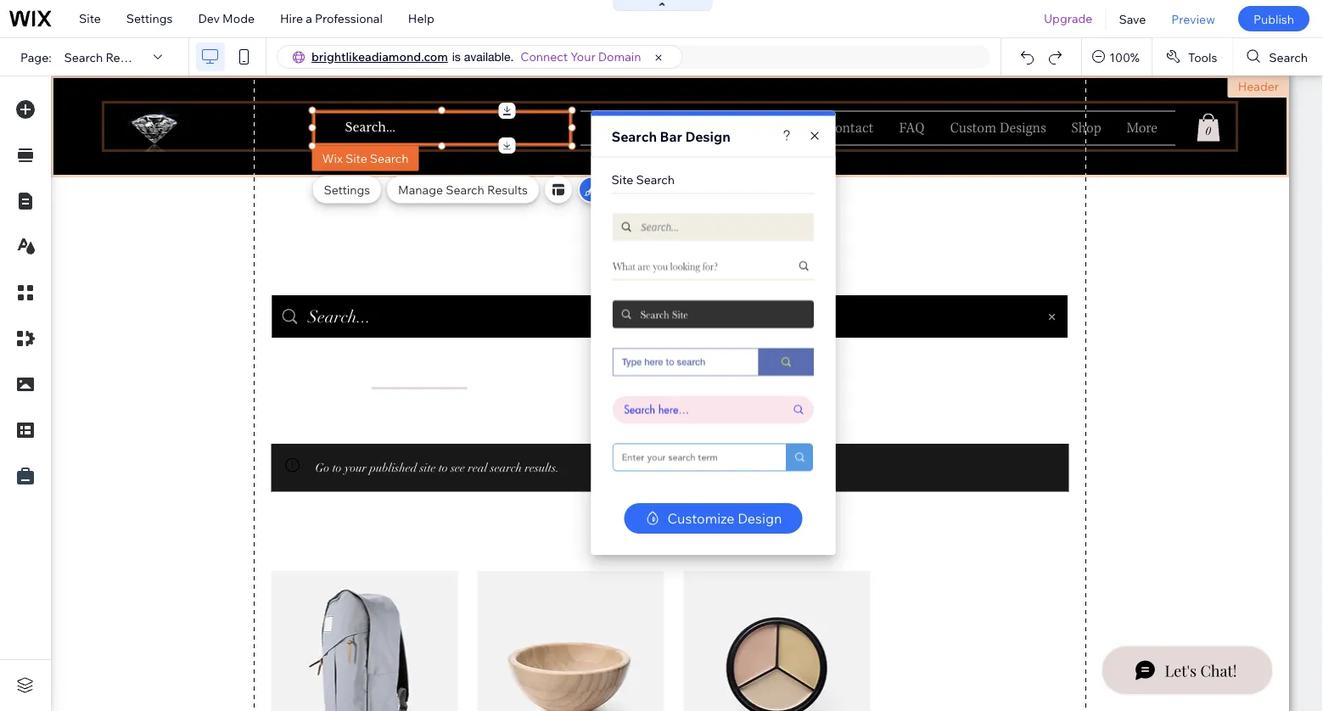Task type: locate. For each thing, give the bounding box(es) containing it.
settings
[[126, 11, 173, 26], [324, 182, 370, 197]]

header
[[1239, 79, 1280, 94]]

0 horizontal spatial site
[[79, 11, 101, 26]]

search
[[64, 49, 103, 64], [1270, 49, 1309, 64], [612, 128, 657, 145], [370, 151, 409, 166], [636, 172, 675, 187], [446, 182, 485, 197]]

results
[[106, 49, 146, 64], [487, 182, 528, 197]]

site for site search
[[612, 172, 634, 187]]

0 vertical spatial settings
[[126, 11, 173, 26]]

publish button
[[1239, 6, 1310, 31]]

design inside button
[[738, 510, 782, 527]]

0 vertical spatial site
[[79, 11, 101, 26]]

site
[[79, 11, 101, 26], [346, 151, 367, 166], [612, 172, 634, 187]]

1 horizontal spatial site
[[346, 151, 367, 166]]

is
[[452, 50, 461, 64]]

design right customize
[[738, 510, 782, 527]]

save button
[[1107, 0, 1160, 37]]

1 vertical spatial site
[[346, 151, 367, 166]]

1 vertical spatial settings
[[324, 182, 370, 197]]

your
[[571, 49, 596, 64]]

1 horizontal spatial design
[[738, 510, 782, 527]]

tools button
[[1153, 38, 1233, 76]]

1 vertical spatial results
[[487, 182, 528, 197]]

hire
[[280, 11, 303, 26]]

hire a professional
[[280, 11, 383, 26]]

design
[[686, 128, 731, 145], [738, 510, 782, 527]]

save
[[1120, 11, 1147, 26]]

site up the search results
[[79, 11, 101, 26]]

0 vertical spatial results
[[106, 49, 146, 64]]

site right wix
[[346, 151, 367, 166]]

site down search bar design
[[612, 172, 634, 187]]

2 vertical spatial site
[[612, 172, 634, 187]]

professional
[[315, 11, 383, 26]]

design right bar on the top of page
[[686, 128, 731, 145]]

0 vertical spatial design
[[686, 128, 731, 145]]

customize
[[668, 510, 735, 527]]

1 vertical spatial design
[[738, 510, 782, 527]]

domain
[[599, 49, 642, 64]]

0 horizontal spatial design
[[686, 128, 731, 145]]

bar
[[660, 128, 683, 145]]

mode
[[223, 11, 255, 26]]

manage
[[398, 182, 443, 197]]

settings up the search results
[[126, 11, 173, 26]]

100%
[[1110, 49, 1140, 64]]

0 horizontal spatial settings
[[126, 11, 173, 26]]

search bar design
[[612, 128, 731, 145]]

1 horizontal spatial results
[[487, 182, 528, 197]]

publish
[[1254, 11, 1295, 26]]

preview
[[1172, 11, 1216, 26]]

0 horizontal spatial results
[[106, 49, 146, 64]]

settings down wix
[[324, 182, 370, 197]]

2 horizontal spatial site
[[612, 172, 634, 187]]



Task type: describe. For each thing, give the bounding box(es) containing it.
manage search results
[[398, 182, 528, 197]]

search inside button
[[1270, 49, 1309, 64]]

preview button
[[1160, 0, 1229, 37]]

available.
[[464, 50, 514, 64]]

connect
[[521, 49, 568, 64]]

search results
[[64, 49, 146, 64]]

tools
[[1189, 49, 1218, 64]]

help
[[408, 11, 435, 26]]

wix site search
[[322, 151, 409, 166]]

100% button
[[1083, 38, 1152, 76]]

customize design
[[668, 510, 782, 527]]

search button
[[1234, 38, 1324, 76]]

upgrade
[[1045, 11, 1093, 26]]

dev mode
[[198, 11, 255, 26]]

brightlikeadiamond.com
[[312, 49, 448, 64]]

site search
[[612, 172, 675, 187]]

dev
[[198, 11, 220, 26]]

a
[[306, 11, 312, 26]]

customize design button
[[625, 504, 803, 534]]

wix
[[322, 151, 343, 166]]

site for site
[[79, 11, 101, 26]]

is available. connect your domain
[[452, 49, 642, 64]]

1 horizontal spatial settings
[[324, 182, 370, 197]]



Task type: vqa. For each thing, say whether or not it's contained in the screenshot.
"Pick a theme you like"
no



